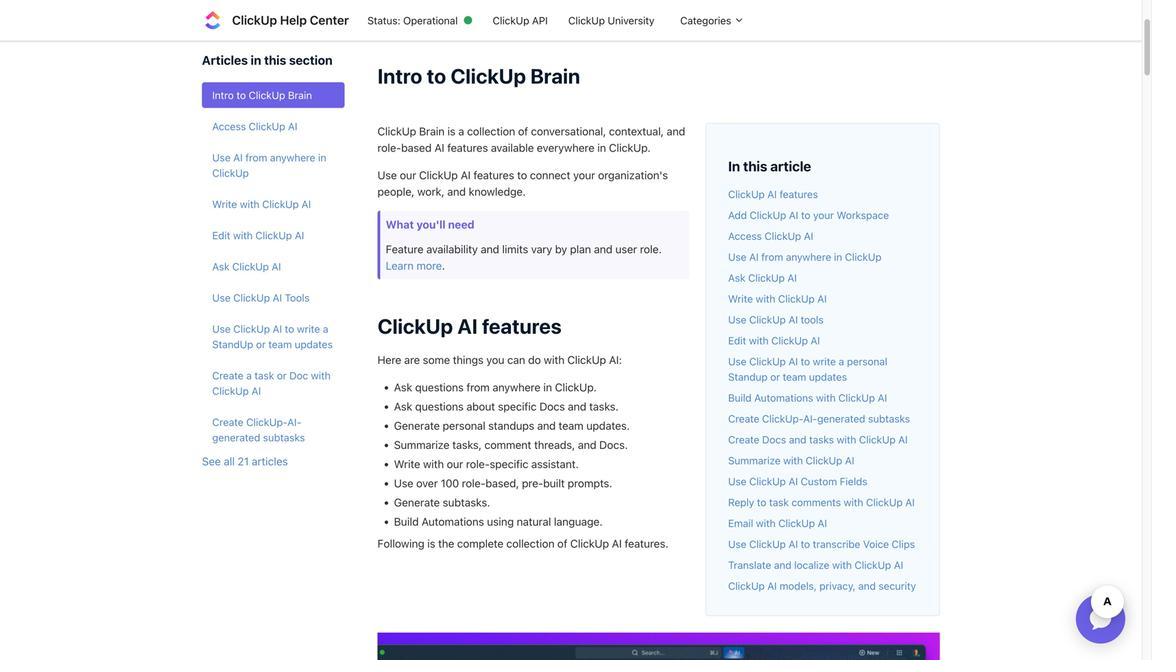Task type: vqa. For each thing, say whether or not it's contained in the screenshot.
Role-
yes



Task type: describe. For each thing, give the bounding box(es) containing it.
use clickup ai tools link
[[202, 285, 345, 311]]

tasks,
[[452, 438, 482, 451]]

from inside ask questions from anywhere in clickup. ask questions about specific docs and tasks. generate personal standups and team updates. summarize tasks, comment threads, and docs. write with our role-specific assistant. use over 100 role-based, pre-built prompts. generate subtasks. build automations using natural language.
[[467, 381, 490, 394]]

a inside use clickup ai to write a standup or team updates
[[323, 323, 328, 335]]

add clickup ai to your workspace
[[728, 209, 889, 221]]

use clickup ai to transcribe voice clips link
[[728, 538, 915, 550]]

of for clickup
[[557, 537, 567, 550]]

generated for create clickup-ai-generated subtasks
[[817, 413, 865, 425]]

.
[[442, 259, 445, 272]]

use clickup ai to transcribe voice clips
[[728, 538, 915, 550]]

threads,
[[534, 438, 575, 451]]

docs.
[[599, 438, 628, 451]]

security
[[879, 580, 916, 592]]

1 vertical spatial brain
[[288, 89, 312, 101]]

clickup ai models, privacy, and security
[[728, 580, 916, 592]]

clickup inside clickup brain is a collection of conversational, contextual, and role-based ai features available everywhere in clickup.
[[378, 125, 416, 138]]

21
[[238, 455, 249, 468]]

summarize with clickup ai link
[[728, 455, 854, 467]]

create for create clickup-ai- generated subtasks
[[212, 416, 244, 428]]

0 horizontal spatial clickup ai features
[[378, 314, 562, 338]]

use clickup ai custom fields
[[728, 476, 868, 488]]

to inside use clickup ai to write a standup or team updates
[[285, 323, 294, 335]]

create clickup-ai-generated subtasks link
[[728, 413, 910, 425]]

updates inside use clickup ai to write a personal standup or team updates
[[809, 371, 847, 383]]

updates.
[[586, 419, 630, 432]]

categories
[[680, 14, 734, 26]]

email with clickup ai
[[728, 517, 827, 529]]

clickup university link
[[558, 7, 665, 33]]

following
[[378, 537, 425, 550]]

anywhere for bottom use ai from anywhere in clickup link
[[786, 251, 831, 263]]

1 horizontal spatial access clickup ai link
[[728, 230, 813, 242]]

your inside use our clickup ai features to connect your organization's people, work, and knowledge.
[[573, 169, 595, 182]]

features up can
[[482, 314, 562, 338]]

in this article
[[728, 158, 811, 174]]

summarize with clickup ai
[[728, 455, 854, 467]]

clickup help center
[[232, 13, 349, 27]]

1 vertical spatial intro
[[212, 89, 234, 101]]

2 horizontal spatial from
[[761, 251, 783, 263]]

add
[[728, 209, 747, 221]]

features.
[[625, 537, 669, 550]]

use inside use clickup ai to write a standup or team updates
[[212, 323, 231, 335]]

ai inside use clickup ai to write a personal standup or team updates
[[789, 356, 798, 368]]

assistant.
[[531, 458, 579, 471]]

0 horizontal spatial ask clickup ai
[[212, 261, 281, 273]]

1 horizontal spatial intro to clickup brain
[[378, 64, 580, 88]]

ai inside use our clickup ai features to connect your organization's people, work, and knowledge.
[[461, 169, 471, 182]]

fields
[[840, 476, 868, 488]]

team inside use clickup ai to write a personal standup or team updates
[[783, 371, 806, 383]]

limits
[[502, 243, 528, 256]]

language.
[[554, 515, 603, 528]]

0 vertical spatial use ai from anywhere in clickup link
[[202, 145, 345, 186]]

1 vertical spatial summarize
[[728, 455, 781, 467]]

built
[[543, 477, 565, 490]]

based,
[[486, 477, 519, 490]]

translate
[[728, 559, 771, 571]]

or inside use clickup ai to write a personal standup or team updates
[[770, 371, 780, 383]]

models,
[[780, 580, 817, 592]]

comment
[[485, 438, 531, 451]]

reply
[[728, 497, 754, 509]]

summarize inside ask questions from anywhere in clickup. ask questions about specific docs and tasks. generate personal standups and team updates. summarize tasks, comment threads, and docs. write with our role-specific assistant. use over 100 role-based, pre-built prompts. generate subtasks. build automations using natural language.
[[394, 438, 450, 451]]

0 vertical spatial access clickup ai link
[[202, 114, 345, 139]]

2 questions from the top
[[415, 400, 464, 413]]

to down operational
[[427, 64, 446, 88]]

use clickup ai custom fields link
[[728, 476, 868, 488]]

some
[[423, 353, 450, 366]]

tasks
[[809, 434, 834, 446]]

1 horizontal spatial use ai from anywhere in clickup
[[728, 251, 882, 263]]

0 horizontal spatial ask clickup ai link
[[202, 254, 345, 280]]

of for conversational,
[[518, 125, 528, 138]]

feature
[[386, 243, 424, 256]]

or inside use clickup ai to write a standup or team updates
[[256, 338, 266, 350]]

based
[[401, 141, 432, 154]]

access for the rightmost the access clickup ai link
[[728, 230, 762, 242]]

anywhere for the top use ai from anywhere in clickup link
[[270, 152, 315, 164]]

clickup inside "create a task or doc with clickup ai"
[[212, 385, 249, 397]]

clips
[[892, 538, 915, 550]]

subtasks for create clickup-ai- generated subtasks
[[263, 432, 305, 444]]

and right privacy,
[[858, 580, 876, 592]]

0 vertical spatial from
[[245, 152, 267, 164]]

1 horizontal spatial build
[[728, 392, 752, 404]]

write for team
[[813, 356, 836, 368]]

and up models,
[[774, 559, 792, 571]]

1 questions from the top
[[415, 381, 464, 394]]

write for updates
[[297, 323, 320, 335]]

create for create a task or doc with clickup ai
[[212, 370, 244, 382]]

articles in this section
[[202, 53, 333, 67]]

automations inside ask questions from anywhere in clickup. ask questions about specific docs and tasks. generate personal standups and team updates. summarize tasks, comment threads, and docs. write with our role-specific assistant. use over 100 role-based, pre-built prompts. generate subtasks. build automations using natural language.
[[422, 515, 484, 528]]

1 horizontal spatial your
[[813, 209, 834, 221]]

clickup inside use our clickup ai features to connect your organization's people, work, and knowledge.
[[419, 169, 458, 182]]

create for create clickup-ai-generated subtasks
[[728, 413, 760, 425]]

available
[[491, 141, 534, 154]]

features inside use our clickup ai features to connect your organization's people, work, and knowledge.
[[474, 169, 514, 182]]

2 vertical spatial role-
[[462, 477, 486, 490]]

or inside "create a task or doc with clickup ai"
[[277, 370, 287, 382]]

0 vertical spatial write with clickup ai link
[[202, 191, 345, 217]]

0 vertical spatial edit
[[212, 229, 230, 241]]

write with clickup ai for the bottom write with clickup ai link
[[728, 293, 827, 305]]

clickup. inside ask questions from anywhere in clickup. ask questions about specific docs and tasks. generate personal standups and team updates. summarize tasks, comment threads, and docs. write with our role-specific assistant. use over 100 role-based, pre-built prompts. generate subtasks. build automations using natural language.
[[555, 381, 597, 394]]

1 horizontal spatial ask clickup ai
[[728, 272, 797, 284]]

see all 21 articles
[[202, 455, 288, 468]]

about
[[467, 400, 495, 413]]

create a task or doc with clickup ai
[[212, 370, 331, 397]]

create clickup-ai- generated subtasks link
[[202, 409, 345, 451]]

use clickup ai to write a personal standup or team updates link
[[728, 356, 887, 383]]

edit with clickup ai for the bottommost edit with clickup ai link
[[728, 335, 820, 347]]

and up threads,
[[537, 419, 556, 432]]

task for comments
[[769, 497, 789, 509]]

1 vertical spatial role-
[[466, 458, 490, 471]]

the
[[438, 537, 454, 550]]

transcribe
[[813, 538, 860, 550]]

and inside clickup brain is a collection of conversational, contextual, and role-based ai features available everywhere in clickup.
[[667, 125, 685, 138]]

updates inside use clickup ai to write a standup or team updates
[[295, 338, 333, 350]]

and left 'tasks.'
[[568, 400, 586, 413]]

is inside clickup brain is a collection of conversational, contextual, and role-based ai features available everywhere in clickup.
[[448, 125, 456, 138]]

1 vertical spatial edit with clickup ai link
[[728, 335, 820, 347]]

1 vertical spatial use ai from anywhere in clickup link
[[728, 251, 882, 263]]

add clickup ai to your workspace link
[[728, 209, 889, 221]]

organization's
[[598, 169, 668, 182]]

write with clickup ai for write with clickup ai link to the top
[[212, 198, 311, 210]]

status: operational
[[367, 14, 458, 26]]

write inside ask questions from anywhere in clickup. ask questions about specific docs and tasks. generate personal standups and team updates. summarize tasks, comment threads, and docs. write with our role-specific assistant. use over 100 role-based, pre-built prompts. generate subtasks. build automations using natural language.
[[394, 458, 420, 471]]

access clickup ai for top the access clickup ai link
[[212, 120, 297, 132]]

1 horizontal spatial this
[[743, 158, 767, 174]]

prompts.
[[568, 477, 612, 490]]

access clickup ai for the rightmost the access clickup ai link
[[728, 230, 813, 242]]

features inside clickup brain is a collection of conversational, contextual, and role-based ai features available everywhere in clickup.
[[447, 141, 488, 154]]

tools
[[801, 314, 824, 326]]

api
[[532, 14, 548, 26]]

build inside ask questions from anywhere in clickup. ask questions about specific docs and tasks. generate personal standups and team updates. summarize tasks, comment threads, and docs. write with our role-specific assistant. use over 100 role-based, pre-built prompts. generate subtasks. build automations using natural language.
[[394, 515, 419, 528]]

conversational,
[[531, 125, 606, 138]]

articles
[[252, 455, 288, 468]]

1 vertical spatial specific
[[490, 458, 528, 471]]

a inside clickup brain is a collection of conversational, contextual, and role-based ai features available everywhere in clickup.
[[458, 125, 464, 138]]

1 horizontal spatial intro
[[378, 64, 422, 88]]

0 vertical spatial specific
[[498, 400, 537, 413]]

create docs and tasks with clickup ai link
[[728, 434, 908, 446]]

use clickup ai tools link
[[728, 314, 824, 326]]

0 vertical spatial use ai from anywhere in clickup
[[212, 152, 326, 179]]

to down articles at the top of the page
[[237, 89, 246, 101]]

1 vertical spatial is
[[427, 537, 435, 550]]

clickup inside use clickup ai to write a personal standup or team updates
[[749, 356, 786, 368]]

ai:
[[609, 353, 622, 366]]

things
[[453, 353, 484, 366]]

2 generate from the top
[[394, 496, 440, 509]]

use inside use clickup ai to write a personal standup or team updates
[[728, 356, 747, 368]]

here
[[378, 353, 401, 366]]

1 horizontal spatial ask clickup ai link
[[728, 272, 797, 284]]

create clickup-ai- generated subtasks
[[212, 416, 305, 444]]

standup
[[728, 371, 768, 383]]

our inside ask questions from anywhere in clickup. ask questions about specific docs and tasks. generate personal standups and team updates. summarize tasks, comment threads, and docs. write with our role-specific assistant. use over 100 role-based, pre-built prompts. generate subtasks. build automations using natural language.
[[447, 458, 463, 471]]



Task type: locate. For each thing, give the bounding box(es) containing it.
to
[[427, 64, 446, 88], [237, 89, 246, 101], [517, 169, 527, 182], [801, 209, 811, 221], [285, 323, 294, 335], [801, 356, 810, 368], [757, 497, 767, 509], [801, 538, 810, 550]]

ai- inside create clickup-ai- generated subtasks
[[287, 416, 301, 428]]

comments
[[792, 497, 841, 509]]

do
[[528, 353, 541, 366]]

personal
[[847, 356, 887, 368], [443, 419, 485, 432]]

a inside "create a task or doc with clickup ai"
[[246, 370, 252, 382]]

write inside use clickup ai to write a personal standup or team updates
[[813, 356, 836, 368]]

clickup inside use clickup ai to write a standup or team updates
[[233, 323, 270, 335]]

in
[[728, 158, 740, 174]]

of inside clickup brain is a collection of conversational, contextual, and role-based ai features available everywhere in clickup.
[[518, 125, 528, 138]]

clickup- inside create clickup-ai- generated subtasks
[[246, 416, 287, 428]]

to right reply
[[757, 497, 767, 509]]

build automations with clickup ai
[[728, 392, 887, 404]]

reply to task comments with clickup ai
[[728, 497, 915, 509]]

role- up people,
[[378, 141, 401, 154]]

collection inside clickup brain is a collection of conversational, contextual, and role-based ai features available everywhere in clickup.
[[467, 125, 515, 138]]

create
[[212, 370, 244, 382], [728, 413, 760, 425], [212, 416, 244, 428], [728, 434, 760, 446]]

0 horizontal spatial or
[[256, 338, 266, 350]]

of
[[518, 125, 528, 138], [557, 537, 567, 550]]

from down the intro to clickup brain link
[[245, 152, 267, 164]]

anywhere
[[270, 152, 315, 164], [786, 251, 831, 263], [493, 381, 541, 394]]

categories button
[[665, 7, 750, 33]]

article
[[770, 158, 811, 174]]

clickup brain is a collection of conversational, contextual, and role-based ai features available everywhere in clickup.
[[378, 125, 685, 154]]

are
[[404, 353, 420, 366]]

0 vertical spatial clickup.
[[609, 141, 651, 154]]

in inside ask questions from anywhere in clickup. ask questions about specific docs and tasks. generate personal standups and team updates. summarize tasks, comment threads, and docs. write with our role-specific assistant. use over 100 role-based, pre-built prompts. generate subtasks. build automations using natural language.
[[543, 381, 552, 394]]

your left workspace
[[813, 209, 834, 221]]

0 horizontal spatial team
[[268, 338, 292, 350]]

clickup- for create clickup-ai-generated subtasks
[[762, 413, 803, 425]]

1 horizontal spatial edit with clickup ai
[[728, 335, 820, 347]]

use clickup ai to write a personal standup or team updates
[[728, 356, 887, 383]]

clickup help help center home page image
[[202, 9, 224, 31]]

0 vertical spatial questions
[[415, 381, 464, 394]]

write for write with clickup ai link to the top
[[212, 198, 237, 210]]

1 vertical spatial from
[[761, 251, 783, 263]]

to up build automations with clickup ai
[[801, 356, 810, 368]]

clickup help center link
[[202, 9, 357, 31]]

use clickup ai tools
[[728, 314, 824, 326]]

with inside "create a task or doc with clickup ai"
[[311, 370, 331, 382]]

and right plan
[[594, 243, 613, 256]]

1 vertical spatial our
[[447, 458, 463, 471]]

see
[[202, 455, 221, 468]]

0 horizontal spatial generated
[[212, 432, 260, 444]]

1 vertical spatial edit
[[728, 335, 746, 347]]

0 horizontal spatial access clickup ai
[[212, 120, 297, 132]]

ai- down create a task or doc with clickup ai link
[[287, 416, 301, 428]]

generated up 21
[[212, 432, 260, 444]]

generated for create clickup-ai- generated subtasks
[[212, 432, 260, 444]]

task up email with clickup ai
[[769, 497, 789, 509]]

intro to clickup brain link
[[202, 82, 345, 108]]

natural
[[517, 515, 551, 528]]

1 vertical spatial access
[[728, 230, 762, 242]]

1 vertical spatial this
[[743, 158, 767, 174]]

to inside use clickup ai to write a personal standup or team updates
[[801, 356, 810, 368]]

1 vertical spatial collection
[[506, 537, 555, 550]]

0 vertical spatial write
[[212, 198, 237, 210]]

clickup- down "create a task or doc with clickup ai"
[[246, 416, 287, 428]]

0 vertical spatial collection
[[467, 125, 515, 138]]

this up the intro to clickup brain link
[[264, 53, 286, 67]]

edit with clickup ai link down use clickup ai tools link
[[728, 335, 820, 347]]

write
[[297, 323, 320, 335], [813, 356, 836, 368]]

0 vertical spatial write with clickup ai
[[212, 198, 311, 210]]

ai inside use clickup ai to write a standup or team updates
[[273, 323, 282, 335]]

ask
[[212, 261, 230, 273], [728, 272, 746, 284], [394, 381, 412, 394], [394, 400, 412, 413]]

1 vertical spatial write with clickup ai
[[728, 293, 827, 305]]

team up threads,
[[559, 419, 584, 432]]

anywhere down the intro to clickup brain link
[[270, 152, 315, 164]]

a inside use clickup ai to write a personal standup or team updates
[[839, 356, 844, 368]]

features up add clickup ai to your workspace link
[[780, 188, 818, 200]]

automations down use clickup ai to write a personal standup or team updates
[[754, 392, 813, 404]]

docs up threads,
[[540, 400, 565, 413]]

edit with clickup ai down use clickup ai tools link
[[728, 335, 820, 347]]

docs
[[540, 400, 565, 413], [762, 434, 786, 446]]

articles
[[202, 53, 248, 67]]

to inside use our clickup ai features to connect your organization's people, work, and knowledge.
[[517, 169, 527, 182]]

of down language. at bottom
[[557, 537, 567, 550]]

0 horizontal spatial task
[[255, 370, 274, 382]]

0 vertical spatial of
[[518, 125, 528, 138]]

write down tools
[[297, 323, 320, 335]]

subtasks.
[[443, 496, 490, 509]]

1 horizontal spatial edit with clickup ai link
[[728, 335, 820, 347]]

brain down section
[[288, 89, 312, 101]]

tasks.
[[589, 400, 619, 413]]

0 horizontal spatial brain
[[288, 89, 312, 101]]

0 horizontal spatial write
[[212, 198, 237, 210]]

standup
[[212, 338, 253, 350]]

access for top the access clickup ai link
[[212, 120, 246, 132]]

in inside use ai from anywhere in clickup
[[318, 152, 326, 164]]

use inside ask questions from anywhere in clickup. ask questions about specific docs and tasks. generate personal standups and team updates. summarize tasks, comment threads, and docs. write with our role-specific assistant. use over 100 role-based, pre-built prompts. generate subtasks. build automations using natural language.
[[394, 477, 413, 490]]

access inside the access clickup ai link
[[212, 120, 246, 132]]

clickup ai features up things
[[378, 314, 562, 338]]

clickup
[[232, 13, 277, 27], [493, 14, 529, 26], [568, 14, 605, 26], [451, 64, 526, 88], [249, 89, 285, 101], [249, 120, 285, 132], [378, 125, 416, 138], [212, 167, 249, 179], [419, 169, 458, 182], [728, 188, 765, 200], [262, 198, 299, 210], [750, 209, 786, 221], [255, 229, 292, 241], [765, 230, 801, 242], [845, 251, 882, 263], [232, 261, 269, 273], [748, 272, 785, 284], [233, 292, 270, 304], [778, 293, 815, 305], [749, 314, 786, 326], [378, 314, 453, 338], [233, 323, 270, 335], [771, 335, 808, 347], [567, 353, 606, 366], [749, 356, 786, 368], [212, 385, 249, 397], [839, 392, 875, 404], [859, 434, 896, 446], [806, 455, 842, 467], [749, 476, 786, 488], [866, 497, 903, 509], [778, 517, 815, 529], [570, 537, 609, 550], [749, 538, 786, 550], [855, 559, 891, 571], [728, 580, 765, 592]]

1 vertical spatial write with clickup ai link
[[728, 293, 827, 305]]

write up build automations with clickup ai
[[813, 356, 836, 368]]

and up summarize with clickup ai link
[[789, 434, 807, 446]]

clickup api link
[[482, 7, 558, 33]]

availability
[[426, 243, 478, 256]]

0 horizontal spatial anywhere
[[270, 152, 315, 164]]

write with clickup ai inside write with clickup ai link
[[212, 198, 311, 210]]

edit with clickup ai inside edit with clickup ai link
[[212, 229, 304, 241]]

personal inside use clickup ai to write a personal standup or team updates
[[847, 356, 887, 368]]

from up about
[[467, 381, 490, 394]]

edit with clickup ai up use clickup ai tools
[[212, 229, 304, 241]]

collection down natural
[[506, 537, 555, 550]]

0 vertical spatial write
[[297, 323, 320, 335]]

0 vertical spatial edit with clickup ai
[[212, 229, 304, 241]]

generate up over at the bottom left of page
[[394, 419, 440, 432]]

0 vertical spatial automations
[[754, 392, 813, 404]]

use inside use our clickup ai features to connect your organization's people, work, and knowledge.
[[378, 169, 397, 182]]

create for create docs and tasks with clickup ai
[[728, 434, 760, 446]]

1 vertical spatial subtasks
[[263, 432, 305, 444]]

access clickup ai down the add
[[728, 230, 813, 242]]

see all 21 articles link
[[202, 455, 288, 468]]

1 generate from the top
[[394, 419, 440, 432]]

1 vertical spatial write
[[728, 293, 753, 305]]

1 vertical spatial docs
[[762, 434, 786, 446]]

team inside ask questions from anywhere in clickup. ask questions about specific docs and tasks. generate personal standups and team updates. summarize tasks, comment threads, and docs. write with our role-specific assistant. use over 100 role-based, pre-built prompts. generate subtasks. build automations using natural language.
[[559, 419, 584, 432]]

connect
[[530, 169, 570, 182]]

0 horizontal spatial personal
[[443, 419, 485, 432]]

ai custom
[[789, 476, 837, 488]]

write with clickup ai
[[212, 198, 311, 210], [728, 293, 827, 305]]

0 vertical spatial clickup ai features
[[728, 188, 818, 200]]

ask clickup ai link up use clickup ai tools link at the left of the page
[[202, 254, 345, 280]]

and right work,
[[447, 185, 466, 198]]

0 horizontal spatial edit
[[212, 229, 230, 241]]

clickup ai features down in this article at the top of the page
[[728, 188, 818, 200]]

100
[[441, 477, 459, 490]]

clickup. up 'tasks.'
[[555, 381, 597, 394]]

write for the bottom write with clickup ai link
[[728, 293, 753, 305]]

application
[[1060, 578, 1142, 660]]

1 horizontal spatial write with clickup ai link
[[728, 293, 827, 305]]

work,
[[417, 185, 444, 198]]

and inside use our clickup ai features to connect your organization's people, work, and knowledge.
[[447, 185, 466, 198]]

use clickup ai tools
[[212, 292, 310, 304]]

and right contextual,
[[667, 125, 685, 138]]

build up following
[[394, 515, 419, 528]]

learn more link
[[386, 259, 442, 272]]

2 vertical spatial team
[[559, 419, 584, 432]]

brain up 'based'
[[419, 125, 445, 138]]

generated up tasks on the right of page
[[817, 413, 865, 425]]

1 horizontal spatial task
[[769, 497, 789, 509]]

1 horizontal spatial automations
[[754, 392, 813, 404]]

0 horizontal spatial build
[[394, 515, 419, 528]]

plan
[[570, 243, 591, 256]]

clickup-
[[762, 413, 803, 425], [246, 416, 287, 428]]

reply to task comments with clickup ai link
[[728, 497, 915, 509]]

role- inside clickup brain is a collection of conversational, contextual, and role-based ai features available everywhere in clickup.
[[378, 141, 401, 154]]

ai inside "create a task or doc with clickup ai"
[[252, 385, 261, 397]]

access clickup ai link down the intro to clickup brain link
[[202, 114, 345, 139]]

access down the intro to clickup brain link
[[212, 120, 246, 132]]

questions left about
[[415, 400, 464, 413]]

0 vertical spatial role-
[[378, 141, 401, 154]]

2 vertical spatial anywhere
[[493, 381, 541, 394]]

collection
[[467, 125, 515, 138], [506, 537, 555, 550]]

updates up build automations with clickup ai
[[809, 371, 847, 383]]

anywhere inside ask questions from anywhere in clickup. ask questions about specific docs and tasks. generate personal standups and team updates. summarize tasks, comment threads, and docs. write with our role-specific assistant. use over 100 role-based, pre-built prompts. generate subtasks. build automations using natural language.
[[493, 381, 541, 394]]

1 horizontal spatial edit
[[728, 335, 746, 347]]

anywhere inside use ai from anywhere in clickup
[[270, 152, 315, 164]]

role.
[[640, 243, 662, 256]]

anywhere down can
[[493, 381, 541, 394]]

university
[[608, 14, 655, 26]]

pre-
[[522, 477, 543, 490]]

0 vertical spatial anywhere
[[270, 152, 315, 164]]

intro down status: operational
[[378, 64, 422, 88]]

all
[[224, 455, 235, 468]]

build down standup
[[728, 392, 752, 404]]

summarize up reply
[[728, 455, 781, 467]]

2 vertical spatial from
[[467, 381, 490, 394]]

our up 100
[[447, 458, 463, 471]]

our up people,
[[400, 169, 416, 182]]

voice
[[863, 538, 889, 550]]

and left docs.
[[578, 438, 597, 451]]

1 horizontal spatial docs
[[762, 434, 786, 446]]

2 horizontal spatial team
[[783, 371, 806, 383]]

clickup. down contextual,
[[609, 141, 651, 154]]

clickup ai features link
[[728, 188, 818, 200]]

0 horizontal spatial clickup.
[[555, 381, 597, 394]]

0 horizontal spatial use ai from anywhere in clickup link
[[202, 145, 345, 186]]

1 vertical spatial team
[[783, 371, 806, 383]]

questions down some
[[415, 381, 464, 394]]

docs up summarize with clickup ai
[[762, 434, 786, 446]]

ai- down build automations with clickup ai link
[[803, 413, 817, 425]]

your down everywhere
[[573, 169, 595, 182]]

of up available
[[518, 125, 528, 138]]

in inside clickup brain is a collection of conversational, contextual, and role-based ai features available everywhere in clickup.
[[597, 141, 606, 154]]

0 horizontal spatial clickup-
[[246, 416, 287, 428]]

to down clickup ai features link
[[801, 209, 811, 221]]

0 vertical spatial brain
[[530, 64, 580, 88]]

role- up subtasks.
[[462, 477, 486, 490]]

updates up doc
[[295, 338, 333, 350]]

1 vertical spatial generated
[[212, 432, 260, 444]]

0 horizontal spatial ai-
[[287, 416, 301, 428]]

summarize up over at the bottom left of page
[[394, 438, 450, 451]]

0 horizontal spatial edit with clickup ai link
[[202, 223, 345, 248]]

access clickup ai
[[212, 120, 297, 132], [728, 230, 813, 242]]

privacy,
[[820, 580, 856, 592]]

1 horizontal spatial summarize
[[728, 455, 781, 467]]

ai- for create clickup-ai-generated subtasks
[[803, 413, 817, 425]]

anywhere down add clickup ai to your workspace link
[[786, 251, 831, 263]]

by
[[555, 243, 567, 256]]

create docs and tasks with clickup ai
[[728, 434, 908, 446]]

subtasks inside create clickup-ai- generated subtasks
[[263, 432, 305, 444]]

collection for complete
[[506, 537, 555, 550]]

1 horizontal spatial from
[[467, 381, 490, 394]]

1 vertical spatial access clickup ai
[[728, 230, 813, 242]]

user
[[615, 243, 637, 256]]

0 vertical spatial this
[[264, 53, 286, 67]]

clickup- down build automations with clickup ai
[[762, 413, 803, 425]]

intro down articles at the top of the page
[[212, 89, 234, 101]]

1 horizontal spatial clickup ai features
[[728, 188, 818, 200]]

edit with clickup ai for the topmost edit with clickup ai link
[[212, 229, 304, 241]]

0 horizontal spatial write
[[297, 323, 320, 335]]

knowledge.
[[469, 185, 526, 198]]

edit with clickup ai
[[212, 229, 304, 241], [728, 335, 820, 347]]

role-
[[378, 141, 401, 154], [466, 458, 490, 471], [462, 477, 486, 490]]

brain up conversational,
[[530, 64, 580, 88]]

brain inside clickup brain is a collection of conversational, contextual, and role-based ai features available everywhere in clickup.
[[419, 125, 445, 138]]

team up build automations with clickup ai
[[783, 371, 806, 383]]

team up doc
[[268, 338, 292, 350]]

0 vertical spatial access
[[212, 120, 246, 132]]

complete
[[457, 537, 504, 550]]

to down tools
[[285, 323, 294, 335]]

1 vertical spatial access clickup ai link
[[728, 230, 813, 242]]

1 horizontal spatial updates
[[809, 371, 847, 383]]

0 vertical spatial generate
[[394, 419, 440, 432]]

personal inside ask questions from anywhere in clickup. ask questions about specific docs and tasks. generate personal standups and team updates. summarize tasks, comment threads, and docs. write with our role-specific assistant. use over 100 role-based, pre-built prompts. generate subtasks. build automations using natural language.
[[443, 419, 485, 432]]

create inside create clickup-ai- generated subtasks
[[212, 416, 244, 428]]

using
[[487, 515, 514, 528]]

task
[[255, 370, 274, 382], [769, 497, 789, 509]]

to left connect
[[517, 169, 527, 182]]

1 vertical spatial edit with clickup ai
[[728, 335, 820, 347]]

clickup ai models, privacy, and security link
[[728, 580, 916, 592]]

ai- for create clickup-ai- generated subtasks
[[287, 416, 301, 428]]

build automations with clickup ai link
[[728, 392, 887, 404]]

0 vertical spatial updates
[[295, 338, 333, 350]]

to up localize
[[801, 538, 810, 550]]

features left available
[[447, 141, 488, 154]]

questions
[[415, 381, 464, 394], [415, 400, 464, 413]]

clickup api
[[493, 14, 548, 26]]

people,
[[378, 185, 414, 198]]

task for or
[[255, 370, 274, 382]]

0 horizontal spatial intro
[[212, 89, 234, 101]]

0 vertical spatial intro to clickup brain
[[378, 64, 580, 88]]

0 horizontal spatial updates
[[295, 338, 333, 350]]

0 horizontal spatial of
[[518, 125, 528, 138]]

intro to clickup brain
[[378, 64, 580, 88], [212, 89, 312, 101]]

ai inside clickup brain is a collection of conversational, contextual, and role-based ai features available everywhere in clickup.
[[435, 141, 444, 154]]

clickup university
[[568, 14, 655, 26]]

1 horizontal spatial our
[[447, 458, 463, 471]]

specific down comment
[[490, 458, 528, 471]]

ask clickup ai link up use clickup ai tools
[[728, 272, 797, 284]]

use ai from anywhere in clickup
[[212, 152, 326, 179], [728, 251, 882, 263]]

generated inside create clickup-ai- generated subtasks
[[212, 432, 260, 444]]

2 horizontal spatial brain
[[530, 64, 580, 88]]

this right in
[[743, 158, 767, 174]]

feature availability and limits vary by plan and user role. learn more .
[[386, 243, 662, 272]]

clickup- for create clickup-ai- generated subtasks
[[246, 416, 287, 428]]

1 horizontal spatial clickup-
[[762, 413, 803, 425]]

access clickup ai link down the add
[[728, 230, 813, 242]]

docs inside ask questions from anywhere in clickup. ask questions about specific docs and tasks. generate personal standups and team updates. summarize tasks, comment threads, and docs. write with our role-specific assistant. use over 100 role-based, pre-built prompts. generate subtasks. build automations using natural language.
[[540, 400, 565, 413]]

write inside use clickup ai to write a standup or team updates
[[297, 323, 320, 335]]

0 vertical spatial is
[[448, 125, 456, 138]]

create inside "create a task or doc with clickup ai"
[[212, 370, 244, 382]]

features up 'knowledge.'
[[474, 169, 514, 182]]

1 horizontal spatial brain
[[419, 125, 445, 138]]

0 horizontal spatial docs
[[540, 400, 565, 413]]

specific up standups
[[498, 400, 537, 413]]

ai
[[288, 120, 297, 132], [435, 141, 444, 154], [233, 152, 243, 164], [461, 169, 471, 182], [768, 188, 777, 200], [302, 198, 311, 210], [789, 209, 798, 221], [295, 229, 304, 241], [804, 230, 813, 242], [749, 251, 759, 263], [272, 261, 281, 273], [788, 272, 797, 284], [273, 292, 282, 304], [818, 293, 827, 305], [789, 314, 798, 326], [457, 314, 478, 338], [273, 323, 282, 335], [811, 335, 820, 347], [789, 356, 798, 368], [252, 385, 261, 397], [878, 392, 887, 404], [898, 434, 908, 446], [845, 455, 854, 467], [906, 497, 915, 509], [818, 517, 827, 529], [612, 537, 622, 550], [789, 538, 798, 550], [894, 559, 903, 571], [768, 580, 777, 592]]

1 vertical spatial anywhere
[[786, 251, 831, 263]]

summarize
[[394, 438, 450, 451], [728, 455, 781, 467]]

automations up the
[[422, 515, 484, 528]]

1 horizontal spatial generated
[[817, 413, 865, 425]]

task left doc
[[255, 370, 274, 382]]

gif demonstrating someone asking ai what's our pto policy? and ai responding with the policy from the company handbook, which is a doc within the workspace. image
[[378, 633, 940, 660]]

1 horizontal spatial access clickup ai
[[728, 230, 813, 242]]

subtasks for create clickup-ai-generated subtasks
[[868, 413, 910, 425]]

access clickup ai link
[[202, 114, 345, 139], [728, 230, 813, 242]]

1 vertical spatial personal
[[443, 419, 485, 432]]

0 vertical spatial generated
[[817, 413, 865, 425]]

team inside use clickup ai to write a standup or team updates
[[268, 338, 292, 350]]

from down add clickup ai to your workspace link
[[761, 251, 783, 263]]

1 vertical spatial intro to clickup brain
[[212, 89, 312, 101]]

0 horizontal spatial from
[[245, 152, 267, 164]]

tools
[[285, 292, 310, 304]]

role- down tasks,
[[466, 458, 490, 471]]

task inside "create a task or doc with clickup ai"
[[255, 370, 274, 382]]

clickup. inside clickup brain is a collection of conversational, contextual, and role-based ai features available everywhere in clickup.
[[609, 141, 651, 154]]

0 vertical spatial edit with clickup ai link
[[202, 223, 345, 248]]

0 horizontal spatial use ai from anywhere in clickup
[[212, 152, 326, 179]]

in
[[251, 53, 261, 67], [597, 141, 606, 154], [318, 152, 326, 164], [834, 251, 842, 263], [543, 381, 552, 394]]

0 vertical spatial access clickup ai
[[212, 120, 297, 132]]

access down the add
[[728, 230, 762, 242]]

doc
[[289, 370, 308, 382]]

access clickup ai down the intro to clickup brain link
[[212, 120, 297, 132]]

collection up available
[[467, 125, 515, 138]]

operational
[[403, 14, 458, 26]]

collection for a
[[467, 125, 515, 138]]

a
[[458, 125, 464, 138], [323, 323, 328, 335], [839, 356, 844, 368], [246, 370, 252, 382]]

2 horizontal spatial or
[[770, 371, 780, 383]]

generate down over at the bottom left of page
[[394, 496, 440, 509]]

1 vertical spatial task
[[769, 497, 789, 509]]

standups
[[488, 419, 534, 432]]

our
[[400, 169, 416, 182], [447, 458, 463, 471]]

and left limits
[[481, 243, 499, 256]]

1 vertical spatial use ai from anywhere in clickup
[[728, 251, 882, 263]]

our inside use our clickup ai features to connect your organization's people, work, and knowledge.
[[400, 169, 416, 182]]

everywhere
[[537, 141, 595, 154]]

1 horizontal spatial write
[[394, 458, 420, 471]]

edit with clickup ai link up use clickup ai tools link at the left of the page
[[202, 223, 345, 248]]

translate and localize with clickup ai
[[728, 559, 903, 571]]

with inside ask questions from anywhere in clickup. ask questions about specific docs and tasks. generate personal standups and team updates. summarize tasks, comment threads, and docs. write with our role-specific assistant. use over 100 role-based, pre-built prompts. generate subtasks. build automations using natural language.
[[423, 458, 444, 471]]

1 horizontal spatial access
[[728, 230, 762, 242]]

email with clickup ai link
[[728, 517, 827, 529]]



